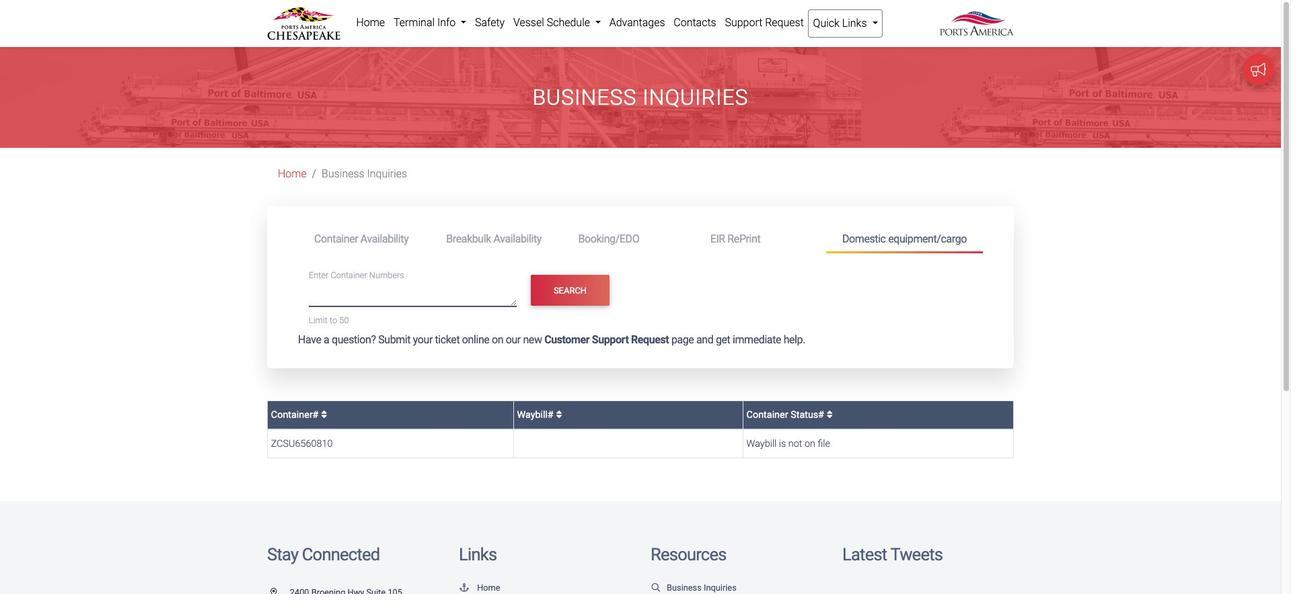 Task type: vqa. For each thing, say whether or not it's contained in the screenshot.
'10/9/2023'
no



Task type: describe. For each thing, give the bounding box(es) containing it.
terminal
[[394, 16, 435, 29]]

anchor image
[[459, 585, 470, 594]]

resources
[[651, 545, 727, 565]]

2 horizontal spatial home
[[477, 584, 500, 594]]

our
[[506, 334, 521, 347]]

customer support request link
[[545, 334, 669, 347]]

contacts link
[[670, 9, 721, 36]]

have
[[298, 334, 321, 347]]

1 vertical spatial on
[[805, 438, 816, 450]]

search button
[[531, 275, 610, 307]]

0 vertical spatial support
[[725, 16, 763, 29]]

0 vertical spatial request
[[765, 16, 804, 29]]

limit to 50
[[309, 316, 349, 326]]

vessel schedule link
[[509, 9, 605, 36]]

status#
[[791, 410, 825, 421]]

1 vertical spatial container
[[331, 271, 367, 281]]

customer
[[545, 334, 590, 347]]

contacts
[[674, 16, 717, 29]]

map marker alt image
[[271, 590, 288, 595]]

waybill# link
[[517, 410, 562, 421]]

eir reprint link
[[694, 227, 826, 252]]

booking/edo
[[578, 233, 640, 245]]

container status#
[[747, 410, 827, 421]]

0 horizontal spatial home link
[[278, 168, 307, 181]]

waybill#
[[517, 410, 556, 421]]

zcsu6560810
[[271, 438, 333, 450]]

numbers
[[369, 271, 404, 281]]

container for container status#
[[747, 410, 788, 421]]

0 vertical spatial on
[[492, 334, 504, 347]]

advantages link
[[605, 9, 670, 36]]

container# link
[[271, 410, 327, 421]]

tweets
[[891, 545, 943, 565]]

stay connected
[[267, 545, 380, 565]]

safety link
[[471, 9, 509, 36]]

1 horizontal spatial links
[[842, 17, 867, 30]]

domestic equipment/cargo link
[[826, 227, 983, 254]]

eir reprint
[[710, 233, 761, 245]]

container#
[[271, 410, 321, 421]]

vessel schedule
[[513, 16, 593, 29]]

Enter Container Numbers text field
[[309, 284, 517, 307]]

breakbulk availability
[[446, 233, 542, 245]]

2 vertical spatial business inquiries
[[667, 584, 737, 594]]

waybill
[[747, 438, 777, 450]]

advantages
[[610, 16, 665, 29]]

page
[[672, 334, 694, 347]]

1 vertical spatial links
[[459, 545, 497, 565]]

safety
[[475, 16, 505, 29]]

connected
[[302, 545, 380, 565]]

and
[[697, 334, 714, 347]]

ticket
[[435, 334, 460, 347]]

get
[[716, 334, 730, 347]]

0 vertical spatial inquiries
[[643, 85, 749, 111]]

terminal info link
[[389, 9, 471, 36]]

business inquiries link
[[651, 584, 737, 594]]

1 vertical spatial business inquiries
[[322, 168, 407, 181]]

to
[[330, 316, 337, 326]]

your
[[413, 334, 433, 347]]

2 vertical spatial home link
[[459, 584, 500, 594]]



Task type: locate. For each thing, give the bounding box(es) containing it.
2 sort image from the left
[[556, 410, 562, 420]]

availability right breakbulk
[[494, 233, 542, 245]]

support request
[[725, 16, 804, 29]]

domestic
[[843, 233, 886, 245]]

enter container numbers
[[309, 271, 404, 281]]

latest
[[843, 545, 887, 565]]

search
[[554, 286, 587, 296]]

0 horizontal spatial links
[[459, 545, 497, 565]]

stay
[[267, 545, 298, 565]]

links
[[842, 17, 867, 30], [459, 545, 497, 565]]

request left page
[[631, 334, 669, 347]]

availability for breakbulk availability
[[494, 233, 542, 245]]

links up anchor icon
[[459, 545, 497, 565]]

1 vertical spatial request
[[631, 334, 669, 347]]

domestic equipment/cargo
[[843, 233, 967, 245]]

schedule
[[547, 16, 590, 29]]

availability for container availability
[[361, 233, 409, 245]]

1 horizontal spatial home link
[[352, 9, 389, 36]]

links right quick
[[842, 17, 867, 30]]

0 horizontal spatial support
[[592, 334, 629, 347]]

support right customer
[[592, 334, 629, 347]]

question?
[[332, 334, 376, 347]]

booking/edo link
[[562, 227, 694, 252]]

2 horizontal spatial sort image
[[827, 410, 833, 420]]

waybill is not on file
[[747, 438, 830, 450]]

1 horizontal spatial home
[[356, 16, 385, 29]]

enter
[[309, 271, 329, 281]]

on left file
[[805, 438, 816, 450]]

on left our
[[492, 334, 504, 347]]

sort image
[[321, 410, 327, 420], [556, 410, 562, 420], [827, 410, 833, 420]]

sort image for container#
[[321, 410, 327, 420]]

0 vertical spatial business inquiries
[[533, 85, 749, 111]]

50
[[339, 316, 349, 326]]

sort image inside container# link
[[321, 410, 327, 420]]

2 vertical spatial business
[[667, 584, 702, 594]]

vessel
[[513, 16, 544, 29]]

new
[[523, 334, 542, 347]]

sort image for container status#
[[827, 410, 833, 420]]

1 vertical spatial support
[[592, 334, 629, 347]]

reprint
[[728, 233, 761, 245]]

1 horizontal spatial business
[[533, 85, 637, 111]]

1 availability from the left
[[361, 233, 409, 245]]

0 vertical spatial container
[[314, 233, 358, 245]]

support request link
[[721, 9, 808, 36]]

a
[[324, 334, 329, 347]]

latest tweets
[[843, 545, 943, 565]]

0 vertical spatial links
[[842, 17, 867, 30]]

1 vertical spatial home
[[278, 168, 307, 181]]

1 vertical spatial home link
[[278, 168, 307, 181]]

2 vertical spatial inquiries
[[704, 584, 737, 594]]

quick links
[[813, 17, 870, 30]]

search image
[[651, 585, 662, 594]]

container
[[314, 233, 358, 245], [331, 271, 367, 281], [747, 410, 788, 421]]

2 horizontal spatial home link
[[459, 584, 500, 594]]

2 availability from the left
[[494, 233, 542, 245]]

0 horizontal spatial business
[[322, 168, 365, 181]]

container right enter
[[331, 271, 367, 281]]

availability
[[361, 233, 409, 245], [494, 233, 542, 245]]

home for leftmost home link
[[278, 168, 307, 181]]

is
[[779, 438, 786, 450]]

1 sort image from the left
[[321, 410, 327, 420]]

support right contacts
[[725, 16, 763, 29]]

sort image inside container status# link
[[827, 410, 833, 420]]

equipment/cargo
[[888, 233, 967, 245]]

terminal info
[[394, 16, 458, 29]]

support
[[725, 16, 763, 29], [592, 334, 629, 347]]

home for top home link
[[356, 16, 385, 29]]

have a question? submit your ticket online on our new customer support request page and get immediate help.
[[298, 334, 806, 347]]

1 horizontal spatial request
[[765, 16, 804, 29]]

inquiries
[[643, 85, 749, 111], [367, 168, 407, 181], [704, 584, 737, 594]]

0 horizontal spatial request
[[631, 334, 669, 347]]

0 vertical spatial business
[[533, 85, 637, 111]]

0 horizontal spatial availability
[[361, 233, 409, 245]]

1 horizontal spatial support
[[725, 16, 763, 29]]

1 vertical spatial business
[[322, 168, 365, 181]]

quick
[[813, 17, 840, 30]]

home
[[356, 16, 385, 29], [278, 168, 307, 181], [477, 584, 500, 594]]

availability up numbers at the left of the page
[[361, 233, 409, 245]]

home link
[[352, 9, 389, 36], [278, 168, 307, 181], [459, 584, 500, 594]]

not
[[789, 438, 803, 450]]

limit
[[309, 316, 328, 326]]

2 vertical spatial container
[[747, 410, 788, 421]]

1 horizontal spatial sort image
[[556, 410, 562, 420]]

quick links link
[[808, 9, 883, 38]]

sort image for waybill#
[[556, 410, 562, 420]]

info
[[437, 16, 456, 29]]

business inquiries
[[533, 85, 749, 111], [322, 168, 407, 181], [667, 584, 737, 594]]

container up enter
[[314, 233, 358, 245]]

online
[[462, 334, 490, 347]]

help.
[[784, 334, 806, 347]]

container availability link
[[298, 227, 430, 252]]

0 horizontal spatial home
[[278, 168, 307, 181]]

container up the waybill
[[747, 410, 788, 421]]

file
[[818, 438, 830, 450]]

0 horizontal spatial sort image
[[321, 410, 327, 420]]

immediate
[[733, 334, 781, 347]]

0 horizontal spatial on
[[492, 334, 504, 347]]

sort image inside waybill# link
[[556, 410, 562, 420]]

1 horizontal spatial on
[[805, 438, 816, 450]]

1 horizontal spatial availability
[[494, 233, 542, 245]]

2 horizontal spatial business
[[667, 584, 702, 594]]

business
[[533, 85, 637, 111], [322, 168, 365, 181], [667, 584, 702, 594]]

request left quick
[[765, 16, 804, 29]]

breakbulk availability link
[[430, 227, 562, 252]]

request
[[765, 16, 804, 29], [631, 334, 669, 347]]

submit
[[378, 334, 411, 347]]

eir
[[710, 233, 725, 245]]

1 vertical spatial inquiries
[[367, 168, 407, 181]]

2 vertical spatial home
[[477, 584, 500, 594]]

container availability
[[314, 233, 409, 245]]

0 vertical spatial home link
[[352, 9, 389, 36]]

0 vertical spatial home
[[356, 16, 385, 29]]

breakbulk
[[446, 233, 491, 245]]

on
[[492, 334, 504, 347], [805, 438, 816, 450]]

3 sort image from the left
[[827, 410, 833, 420]]

container for container availability
[[314, 233, 358, 245]]

container status# link
[[747, 410, 833, 421]]



